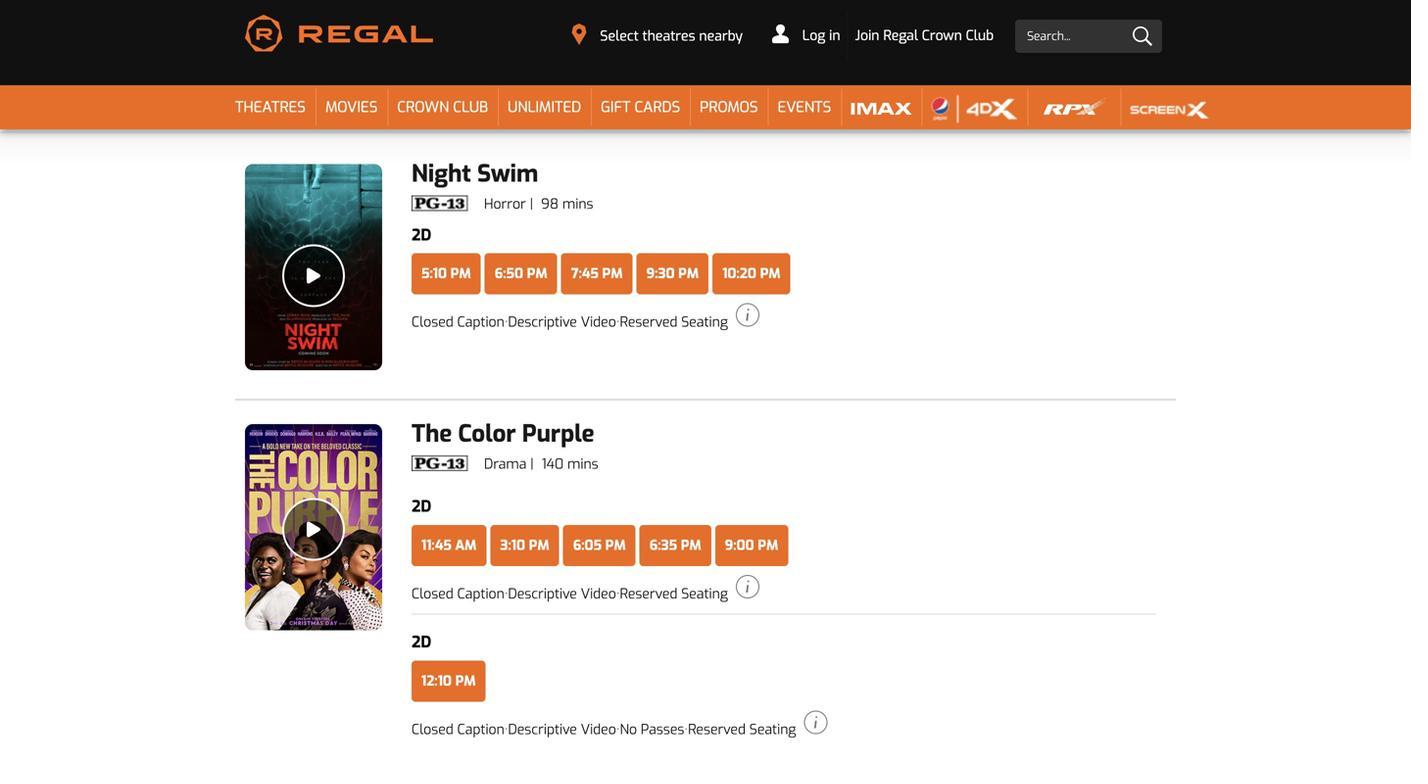 Task type: locate. For each thing, give the bounding box(es) containing it.
reserved-selected element
[[620, 313, 728, 331], [620, 585, 728, 603], [688, 721, 796, 739]]

club
[[966, 26, 994, 45], [453, 98, 488, 117]]

screening type: 2d element
[[412, 225, 431, 245], [412, 496, 431, 517], [412, 632, 431, 653]]

crown
[[922, 26, 962, 45], [397, 98, 449, 117]]

0 vertical spatial closed
[[412, 313, 454, 331]]

mins right 98
[[562, 195, 593, 213]]

mins for night swim
[[562, 195, 593, 213]]

| left 98
[[530, 195, 533, 213]]

some material may be inappropriate for children under 13. image down night
[[412, 196, 468, 211]]

1 closed caption · descriptive video · reserved seating from the top
[[412, 313, 728, 331]]

2 some material may be inappropriate for children under 13. image from the top
[[412, 456, 468, 471]]

2 video from the top
[[581, 585, 616, 603]]

showtime details image
[[736, 303, 759, 327], [736, 575, 759, 599]]

pm inside the 6:50 pm link
[[527, 265, 548, 283]]

2d up 5:10
[[412, 225, 431, 245]]

2 vertical spatial cc element
[[412, 721, 505, 739]]

| left 140 on the bottom left of the page
[[530, 455, 534, 473]]

pm right 6:35
[[681, 536, 701, 555]]

dv element
[[508, 313, 616, 331], [508, 585, 616, 603], [508, 721, 616, 739]]

11:45 am link
[[412, 525, 486, 566]]

10:20
[[722, 265, 757, 283]]

1 choose from the left
[[750, 43, 796, 61]]

3 descriptive from the top
[[508, 721, 577, 739]]

the color purple link
[[412, 418, 1166, 450]]

closed down 11:45
[[412, 585, 454, 603]]

0 vertical spatial reserved
[[620, 313, 678, 331]]

pm for 9:30 pm
[[678, 265, 699, 283]]

night swim
[[412, 158, 538, 190]]

pm right the 10:20
[[760, 265, 781, 283]]

1 vertical spatial cc element
[[412, 585, 505, 603]]

0 vertical spatial some material may be inappropriate for children under 13. image
[[412, 196, 468, 211]]

3:10 pm link
[[490, 525, 559, 566]]

2 2d from the top
[[412, 496, 431, 517]]

seating down 6:35 pm link
[[681, 585, 728, 603]]

descriptive down the '3:10 pm' 'link'
[[508, 585, 577, 603]]

group
[[235, 33, 696, 72]]

the color purple
[[412, 418, 594, 450]]

·
[[505, 313, 508, 331], [616, 313, 620, 331], [505, 585, 508, 603], [616, 585, 620, 603], [505, 721, 508, 739], [616, 721, 620, 739], [684, 721, 688, 739]]

cc element
[[412, 313, 505, 331], [412, 585, 505, 603], [412, 721, 505, 739]]

1 closed from the top
[[412, 313, 454, 331]]

0 vertical spatial showtime details image
[[736, 303, 759, 327]]

movies
[[325, 98, 378, 117]]

showtime details image down the 10:20 pm link on the right of the page
[[736, 303, 759, 327]]

|
[[530, 195, 533, 213], [530, 455, 534, 473]]

join regal crown club
[[855, 26, 994, 45]]

cc element down 5:10 pm link
[[412, 313, 505, 331]]

pm right 12:10
[[455, 672, 476, 690]]

in
[[829, 26, 840, 45]]

a for screening
[[800, 43, 807, 61]]

0 vertical spatial closed caption · descriptive video · reserved seating
[[412, 313, 728, 331]]

1 vertical spatial closed caption · descriptive video · reserved seating
[[412, 585, 728, 603]]

1 caption from the top
[[457, 313, 505, 331]]

video down 6:05 pm link
[[581, 585, 616, 603]]

reserved-selected element down 9:30 pm "link"
[[620, 313, 728, 331]]

1 vertical spatial video
[[581, 585, 616, 603]]

0 vertical spatial club
[[966, 26, 994, 45]]

9:30 pm link
[[637, 254, 709, 295]]

11:45 am
[[421, 536, 477, 555]]

1 vertical spatial caption
[[457, 585, 505, 603]]

club left movie
[[966, 26, 994, 45]]

drama
[[484, 455, 527, 473]]

7:45
[[571, 265, 599, 283]]

pm inside 6:35 pm link
[[681, 536, 701, 555]]

caption for 5:10 pm
[[457, 313, 505, 331]]

closed for 11:45 am
[[412, 585, 454, 603]]

pm right 5:10
[[450, 265, 471, 283]]

0 vertical spatial cc element
[[412, 313, 505, 331]]

2 caption from the top
[[457, 585, 505, 603]]

2 vertical spatial closed
[[412, 721, 454, 739]]

dv element for 6:05 pm
[[508, 585, 616, 603]]

seating left showtime details image
[[750, 721, 796, 739]]

theatres link
[[225, 85, 316, 130]]

reserved-selected element down 6:35 pm link
[[620, 585, 728, 603]]

2 vertical spatial caption
[[457, 721, 505, 739]]

1 vertical spatial club
[[453, 98, 488, 117]]

1 vertical spatial mins
[[567, 455, 598, 473]]

screening type: 2d element up 12:10
[[412, 632, 431, 653]]

2d for 11:45
[[412, 496, 431, 517]]

1 vertical spatial showtime details image
[[736, 575, 759, 599]]

1 vertical spatial some material may be inappropriate for children under 13. image
[[412, 456, 468, 471]]

1 a from the left
[[800, 43, 807, 61]]

a right user icon at the right top
[[800, 43, 807, 61]]

0 vertical spatial seating
[[681, 313, 728, 331]]

2 choose from the left
[[963, 43, 1010, 61]]

dv element down 7:45
[[508, 313, 616, 331]]

0 vertical spatial 2d
[[412, 225, 431, 245]]

3 video from the top
[[581, 721, 616, 739]]

2 vertical spatial video
[[581, 721, 616, 739]]

pm inside 7:45 pm link
[[602, 265, 623, 283]]

descriptive down the 6:50 pm link
[[508, 313, 577, 331]]

3 screening type: 2d element from the top
[[412, 632, 431, 653]]

reserved-selected element left showtime details image
[[688, 721, 796, 739]]

pm inside the '3:10 pm' 'link'
[[529, 536, 550, 555]]

dv element down 6:05
[[508, 585, 616, 603]]

pm right the 6:50
[[527, 265, 548, 283]]

2 vertical spatial descriptive
[[508, 721, 577, 739]]

2 cc element from the top
[[412, 585, 505, 603]]

1 some material may be inappropriate for children under 13. image from the top
[[412, 196, 468, 211]]

reserved-selected element for 6:35
[[620, 585, 728, 603]]

reserved-selected element for 9:30
[[620, 313, 728, 331]]

cc element down 12:10 pm link
[[412, 721, 505, 739]]

mins right 140 on the bottom left of the page
[[567, 455, 598, 473]]

9:00
[[725, 536, 754, 555]]

0 vertical spatial caption
[[457, 313, 505, 331]]

reserved down 9:30
[[620, 313, 678, 331]]

10:20 pm
[[722, 265, 781, 283]]

log
[[802, 26, 826, 45]]

closed
[[412, 313, 454, 331], [412, 585, 454, 603], [412, 721, 454, 739]]

closed caption · descriptive video · reserved seating
[[412, 313, 728, 331], [412, 585, 728, 603]]

closed down 12:10
[[412, 721, 454, 739]]

1 vertical spatial closed
[[412, 585, 454, 603]]

sun button
[[407, 33, 465, 72]]

1 vertical spatial seating
[[681, 585, 728, 603]]

choose left the log
[[750, 43, 796, 61]]

no
[[620, 721, 637, 739]]

choose a movie
[[963, 43, 1063, 61]]

horror | 98 mins
[[484, 195, 593, 213]]

1 vertical spatial crown
[[397, 98, 449, 117]]

1 vertical spatial |
[[530, 455, 534, 473]]

sat
[[364, 37, 399, 68]]

1 horizontal spatial club
[[966, 26, 994, 45]]

3:10 pm
[[500, 536, 550, 555]]

2 vertical spatial 2d
[[412, 632, 431, 653]]

1 horizontal spatial a
[[1013, 43, 1021, 61]]

purple
[[522, 418, 594, 450]]

sun
[[415, 37, 456, 68]]

2 vertical spatial screening type: 2d element
[[412, 632, 431, 653]]

pepsi 4dx logo image
[[931, 94, 1018, 123]]

2d for 12:10
[[412, 632, 431, 653]]

theatres
[[642, 27, 695, 45]]

2 dv element from the top
[[508, 585, 616, 603]]

2 screening type: 2d element from the top
[[412, 496, 431, 517]]

user icon image
[[772, 24, 789, 43]]

closed down 5:10
[[412, 313, 454, 331]]

descriptive
[[508, 313, 577, 331], [508, 585, 577, 603], [508, 721, 577, 739]]

2 descriptive from the top
[[508, 585, 577, 603]]

0 vertical spatial dv element
[[508, 313, 616, 331]]

1 vertical spatial screening type: 2d element
[[412, 496, 431, 517]]

screening type: 2d element up 11:45
[[412, 496, 431, 517]]

pm right 3:10
[[529, 536, 550, 555]]

pm right 6:05
[[605, 536, 626, 555]]

screening
[[811, 43, 873, 61]]

1 vertical spatial reserved
[[620, 585, 678, 603]]

descriptive left no
[[508, 721, 577, 739]]

0 horizontal spatial club
[[453, 98, 488, 117]]

1 horizontal spatial crown
[[922, 26, 962, 45]]

pm inside the 10:20 pm link
[[760, 265, 781, 283]]

events link
[[768, 85, 841, 130]]

9:00 pm link
[[715, 525, 788, 566]]

closed caption · descriptive video · reserved seating down 7:45
[[412, 313, 728, 331]]

6:50 pm
[[495, 265, 548, 283]]

caption down am
[[457, 585, 505, 603]]

seating for 9:30 pm
[[681, 313, 728, 331]]

choose left movie
[[963, 43, 1010, 61]]

screening type: 2d element up 5:10
[[412, 225, 431, 245]]

0 horizontal spatial a
[[800, 43, 807, 61]]

cc element for pm
[[412, 313, 505, 331]]

1 horizontal spatial choose
[[963, 43, 1010, 61]]

crown down sun
[[397, 98, 449, 117]]

a inside choose a movie button
[[1013, 43, 1021, 61]]

choose
[[750, 43, 796, 61], [963, 43, 1010, 61]]

club down sun button
[[453, 98, 488, 117]]

1 screening type: 2d element from the top
[[412, 225, 431, 245]]

6:50 pm link
[[485, 254, 557, 295]]

video for 6:05
[[581, 585, 616, 603]]

choose a screening type button
[[737, 33, 931, 72]]

3 2d from the top
[[412, 632, 431, 653]]

caption down 12:10 pm link
[[457, 721, 505, 739]]

passes
[[641, 721, 684, 739]]

choose for choose a screening type
[[750, 43, 796, 61]]

10:20 pm link
[[713, 254, 791, 295]]

1 vertical spatial 2d
[[412, 496, 431, 517]]

cc element down 11:45 am 'link'
[[412, 585, 505, 603]]

pm inside '9:00 pm' link
[[758, 536, 778, 555]]

video left no
[[581, 721, 616, 739]]

a inside choose a screening type button
[[800, 43, 807, 61]]

pm inside 9:30 pm "link"
[[678, 265, 699, 283]]

3:10
[[500, 536, 525, 555]]

1 showtime details image from the top
[[736, 303, 759, 327]]

pm inside 6:05 pm link
[[605, 536, 626, 555]]

2 vertical spatial dv element
[[508, 721, 616, 739]]

7:45 pm
[[571, 265, 623, 283]]

1 2d from the top
[[412, 225, 431, 245]]

2d up 12:10
[[412, 632, 431, 653]]

seating
[[681, 313, 728, 331], [681, 585, 728, 603], [750, 721, 796, 739]]

night
[[412, 158, 471, 190]]

0 vertical spatial mins
[[562, 195, 593, 213]]

6:35 pm
[[649, 536, 701, 555]]

pm
[[450, 265, 471, 283], [527, 265, 548, 283], [602, 265, 623, 283], [678, 265, 699, 283], [760, 265, 781, 283], [529, 536, 550, 555], [605, 536, 626, 555], [681, 536, 701, 555], [758, 536, 778, 555], [455, 672, 476, 690]]

caption down the 6:50
[[457, 313, 505, 331]]

pm for 12:10 pm
[[455, 672, 476, 690]]

2 a from the left
[[1013, 43, 1021, 61]]

1 cc element from the top
[[412, 313, 505, 331]]

1 vertical spatial descriptive
[[508, 585, 577, 603]]

video down 7:45 pm link
[[581, 313, 616, 331]]

2 closed from the top
[[412, 585, 454, 603]]

seating down 9:30 pm "link"
[[681, 313, 728, 331]]

choose for choose a movie
[[963, 43, 1010, 61]]

6:05
[[573, 536, 602, 555]]

reserved down 6:35
[[620, 585, 678, 603]]

a
[[800, 43, 807, 61], [1013, 43, 1021, 61]]

3 caption from the top
[[457, 721, 505, 739]]

showtime details image down '9:00 pm' link
[[736, 575, 759, 599]]

3 dv element from the top
[[508, 721, 616, 739]]

pm right 9:30
[[678, 265, 699, 283]]

1 vertical spatial reserved-selected element
[[620, 585, 728, 603]]

night swim link
[[412, 158, 1166, 190]]

pm right 9:00
[[758, 536, 778, 555]]

wed button
[[582, 33, 647, 72]]

1 vertical spatial dv element
[[508, 585, 616, 603]]

tue
[[535, 37, 574, 68]]

pm inside 5:10 pm link
[[450, 265, 471, 283]]

0 vertical spatial crown
[[922, 26, 962, 45]]

0 vertical spatial descriptive
[[508, 313, 577, 331]]

2d up 11:45
[[412, 496, 431, 517]]

1 dv element from the top
[[508, 313, 616, 331]]

crown right regal
[[922, 26, 962, 45]]

2 vertical spatial reserved
[[688, 721, 746, 739]]

0 vertical spatial |
[[530, 195, 533, 213]]

pm right 7:45
[[602, 265, 623, 283]]

closed caption · descriptive video · reserved seating down 6:05
[[412, 585, 728, 603]]

0 vertical spatial video
[[581, 313, 616, 331]]

0 horizontal spatial choose
[[750, 43, 796, 61]]

2 vertical spatial reserved-selected element
[[688, 721, 796, 739]]

2 showtime details image from the top
[[736, 575, 759, 599]]

0 vertical spatial reserved-selected element
[[620, 313, 728, 331]]

closed caption · descriptive video · reserved seating for 6:05 pm
[[412, 585, 728, 603]]

1 video from the top
[[581, 313, 616, 331]]

dv element left no
[[508, 721, 616, 739]]

cards
[[635, 98, 680, 117]]

2 closed caption · descriptive video · reserved seating from the top
[[412, 585, 728, 603]]

a left movie
[[1013, 43, 1021, 61]]

crown club
[[397, 98, 488, 117]]

0 vertical spatial screening type: 2d element
[[412, 225, 431, 245]]

pm inside 12:10 pm link
[[455, 672, 476, 690]]

showtime details image
[[804, 711, 828, 734]]

some material may be inappropriate for children under 13. image down the
[[412, 456, 468, 471]]

7:45 pm link
[[561, 254, 633, 295]]

1 descriptive from the top
[[508, 313, 577, 331]]

some material may be inappropriate for children under 13. image
[[412, 196, 468, 211], [412, 456, 468, 471]]

reserved right passes
[[688, 721, 746, 739]]

screening type: 2d element for 11:45
[[412, 496, 431, 517]]

2d
[[412, 225, 431, 245], [412, 496, 431, 517], [412, 632, 431, 653]]



Task type: describe. For each thing, give the bounding box(es) containing it.
wed
[[590, 37, 639, 68]]

9:00 pm
[[725, 536, 778, 555]]

the color purple image
[[245, 424, 382, 631]]

promos link
[[690, 85, 768, 130]]

movie
[[1024, 43, 1063, 61]]

6:50
[[495, 265, 523, 283]]

tue button
[[527, 33, 583, 72]]

crown club link
[[387, 85, 498, 130]]

9:30
[[646, 265, 675, 283]]

11:45
[[421, 536, 452, 555]]

some material may be inappropriate for children under 13. image for the
[[412, 456, 468, 471]]

showtime details image for 9:00
[[736, 575, 759, 599]]

closed caption · descriptive video · no passes · reserved seating
[[412, 721, 796, 739]]

pm for 6:05 pm
[[605, 536, 626, 555]]

map marker icon image
[[572, 24, 587, 45]]

closed for 5:10 pm
[[412, 313, 454, 331]]

some material may be inappropriate for children under 13. image for night
[[412, 196, 468, 211]]

am
[[455, 536, 477, 555]]

| for swim
[[530, 195, 533, 213]]

cc element for am
[[412, 585, 505, 603]]

12:10
[[421, 672, 452, 690]]

select theatres nearby
[[600, 27, 743, 45]]

choose a screening type
[[750, 43, 905, 61]]

unlimited
[[508, 98, 581, 117]]

98
[[541, 195, 559, 213]]

horror
[[484, 195, 526, 213]]

closed caption · descriptive video · reserved seating for 7:45 pm
[[412, 313, 728, 331]]

12:10 pm
[[421, 672, 476, 690]]

join
[[855, 26, 880, 45]]

6:35 pm link
[[640, 525, 711, 566]]

5:10 pm
[[421, 265, 471, 283]]

6:35
[[649, 536, 677, 555]]

swim
[[477, 158, 538, 190]]

theatres
[[235, 98, 306, 117]]

no-pass element
[[620, 721, 684, 739]]

pm for 6:35 pm
[[681, 536, 701, 555]]

pm for 9:00 pm
[[758, 536, 778, 555]]

the
[[412, 418, 452, 450]]

6:05 pm link
[[563, 525, 636, 566]]

regal image
[[245, 15, 433, 51]]

choose a movie button
[[951, 33, 1166, 72]]

fri button
[[311, 33, 357, 72]]

140
[[542, 455, 564, 473]]

showtime details image for 10:20
[[736, 303, 759, 327]]

gift cards
[[601, 98, 680, 117]]

2d for 5:10
[[412, 225, 431, 245]]

| for color
[[530, 455, 534, 473]]

thursday 01/04/2024
[[245, 93, 427, 117]]

unlimited link
[[498, 85, 591, 130]]

screening type: 2d element for 5:10
[[412, 225, 431, 245]]

select
[[600, 27, 639, 45]]

promos
[[700, 98, 758, 117]]

color
[[458, 418, 516, 450]]

nearby
[[699, 27, 743, 45]]

screening type: 2d element for 12:10
[[412, 632, 431, 653]]

pm for 3:10 pm
[[529, 536, 550, 555]]

a for movie
[[1013, 43, 1021, 61]]

screenx image
[[1131, 94, 1209, 123]]

pm for 5:10 pm
[[450, 265, 471, 283]]

5:10 pm link
[[412, 254, 481, 295]]

club inside join regal crown club link
[[966, 26, 994, 45]]

pm for 7:45 pm
[[602, 265, 623, 283]]

fri
[[320, 37, 348, 68]]

gift cards link
[[591, 85, 690, 130]]

9:30 pm
[[646, 265, 699, 283]]

events
[[778, 98, 831, 117]]

pm for 6:50 pm
[[527, 265, 548, 283]]

reserved for 6:35 pm
[[620, 585, 678, 603]]

log in link
[[765, 12, 848, 60]]

Search... text field
[[1015, 20, 1162, 53]]

dv element for 7:45 pm
[[508, 313, 616, 331]]

caption for 11:45 am
[[457, 585, 505, 603]]

3 closed from the top
[[412, 721, 454, 739]]

3 cc element from the top
[[412, 721, 505, 739]]

6:05 pm
[[573, 536, 626, 555]]

rpx - regal premium experience image
[[1037, 94, 1111, 123]]

seating for 6:35 pm
[[681, 585, 728, 603]]

reserved for 9:30 pm
[[620, 313, 678, 331]]

12:10 pm link
[[412, 661, 486, 702]]

thursday
[[245, 93, 323, 117]]

descriptive for 3:10 pm
[[508, 585, 577, 603]]

log in
[[799, 26, 840, 45]]

movies link
[[316, 85, 387, 130]]

regal
[[883, 26, 918, 45]]

select theatres nearby link
[[559, 19, 756, 52]]

2 vertical spatial seating
[[750, 721, 796, 739]]

5:10
[[421, 265, 447, 283]]

0 horizontal spatial crown
[[397, 98, 449, 117]]

imax image
[[851, 94, 912, 123]]

video for 7:45
[[581, 313, 616, 331]]

descriptive for 6:50 pm
[[508, 313, 577, 331]]

pm for 10:20 pm
[[760, 265, 781, 283]]

gift
[[601, 98, 631, 117]]

type
[[876, 43, 905, 61]]

sat button
[[356, 33, 408, 72]]

night swim image
[[245, 164, 382, 371]]

01/04/2024
[[327, 93, 427, 117]]

group containing fri
[[235, 33, 696, 72]]

drama | 140 mins
[[484, 455, 598, 473]]

mins for the color purple
[[567, 455, 598, 473]]

club inside crown club link
[[453, 98, 488, 117]]

join regal crown club link
[[848, 12, 1001, 59]]



Task type: vqa. For each thing, say whether or not it's contained in the screenshot.
first Some material may be inappropriate for children under 13. 'image'
yes



